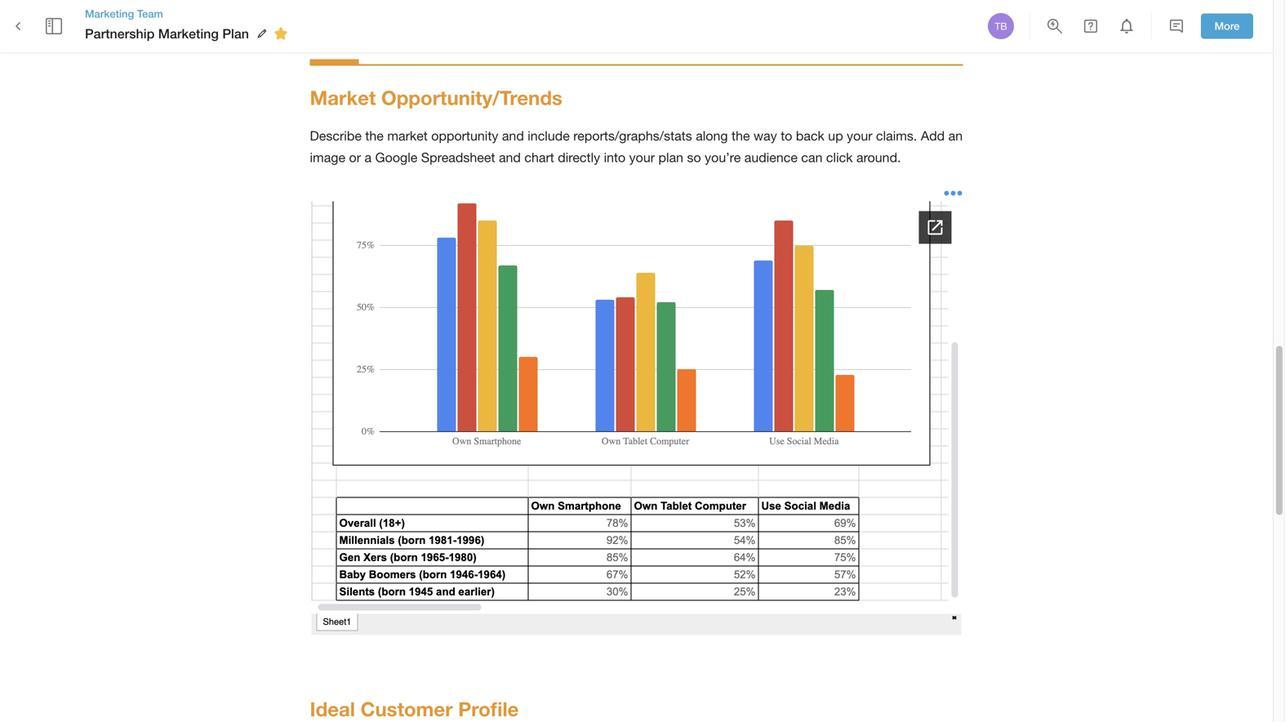 Task type: vqa. For each thing, say whether or not it's contained in the screenshot.
3rd help image from the top of the page
no



Task type: describe. For each thing, give the bounding box(es) containing it.
claims.
[[876, 128, 918, 143]]

back
[[796, 128, 825, 143]]

along
[[696, 128, 728, 143]]

1 vertical spatial marketing
[[158, 26, 219, 41]]

up
[[828, 128, 843, 143]]

google
[[375, 150, 418, 165]]

an
[[949, 128, 963, 143]]

ideal customer profile
[[310, 697, 519, 720]]

more
[[1215, 20, 1240, 32]]

so
[[687, 150, 701, 165]]

ideal
[[310, 697, 355, 720]]

or
[[349, 150, 361, 165]]

describe
[[310, 128, 362, 143]]

1 the from the left
[[365, 128, 384, 143]]

to
[[781, 128, 793, 143]]

customer
[[361, 697, 453, 720]]

plan
[[222, 26, 249, 41]]

reports/graphs/stats
[[574, 128, 692, 143]]

marketing inside marketing team link
[[85, 7, 134, 20]]

profile
[[458, 697, 519, 720]]

directly
[[558, 150, 600, 165]]

way
[[754, 128, 777, 143]]

can
[[802, 150, 823, 165]]

2 the from the left
[[732, 128, 750, 143]]

opportunity
[[431, 128, 499, 143]]

plan
[[659, 150, 684, 165]]

market
[[310, 86, 376, 109]]

partnership
[[85, 26, 155, 41]]



Task type: locate. For each thing, give the bounding box(es) containing it.
the
[[365, 128, 384, 143], [732, 128, 750, 143]]

your right up
[[847, 128, 873, 143]]

0 horizontal spatial the
[[365, 128, 384, 143]]

describe the market opportunity and include reports/graphs/stats along the way to back up your claims. add an image or a google spreadsheet and chart directly into your plan so you're audience can click around.
[[310, 128, 967, 165]]

and left include
[[502, 128, 524, 143]]

audience
[[745, 150, 798, 165]]

include
[[528, 128, 570, 143]]

image
[[310, 150, 346, 165]]

a
[[365, 150, 372, 165]]

marketing up partnership
[[85, 7, 134, 20]]

0 vertical spatial your
[[847, 128, 873, 143]]

click
[[827, 150, 853, 165]]

1 horizontal spatial the
[[732, 128, 750, 143]]

into
[[604, 150, 626, 165]]

1 vertical spatial your
[[629, 150, 655, 165]]

team
[[137, 7, 163, 20]]

0 horizontal spatial your
[[629, 150, 655, 165]]

tb
[[995, 20, 1008, 32]]

more button
[[1201, 14, 1254, 39]]

add
[[921, 128, 945, 143]]

0 vertical spatial marketing
[[85, 7, 134, 20]]

marketing
[[85, 7, 134, 20], [158, 26, 219, 41]]

marketing team link
[[85, 6, 293, 21]]

and
[[502, 128, 524, 143], [499, 150, 521, 165]]

chart
[[525, 150, 554, 165]]

partnership marketing plan
[[85, 26, 249, 41]]

your
[[847, 128, 873, 143], [629, 150, 655, 165]]

0 vertical spatial and
[[502, 128, 524, 143]]

around.
[[857, 150, 901, 165]]

you're
[[705, 150, 741, 165]]

opportunity/trends
[[381, 86, 563, 109]]

1 horizontal spatial marketing
[[158, 26, 219, 41]]

marketing team
[[85, 7, 163, 20]]

and left chart
[[499, 150, 521, 165]]

0 horizontal spatial marketing
[[85, 7, 134, 20]]

tb button
[[986, 11, 1017, 42]]

1 horizontal spatial your
[[847, 128, 873, 143]]

market
[[387, 128, 428, 143]]

your down "reports/graphs/stats"
[[629, 150, 655, 165]]

market opportunity/trends
[[310, 86, 563, 109]]

1 vertical spatial and
[[499, 150, 521, 165]]

spreadsheet
[[421, 150, 495, 165]]

the left way
[[732, 128, 750, 143]]

marketing down marketing team link
[[158, 26, 219, 41]]

the up a
[[365, 128, 384, 143]]



